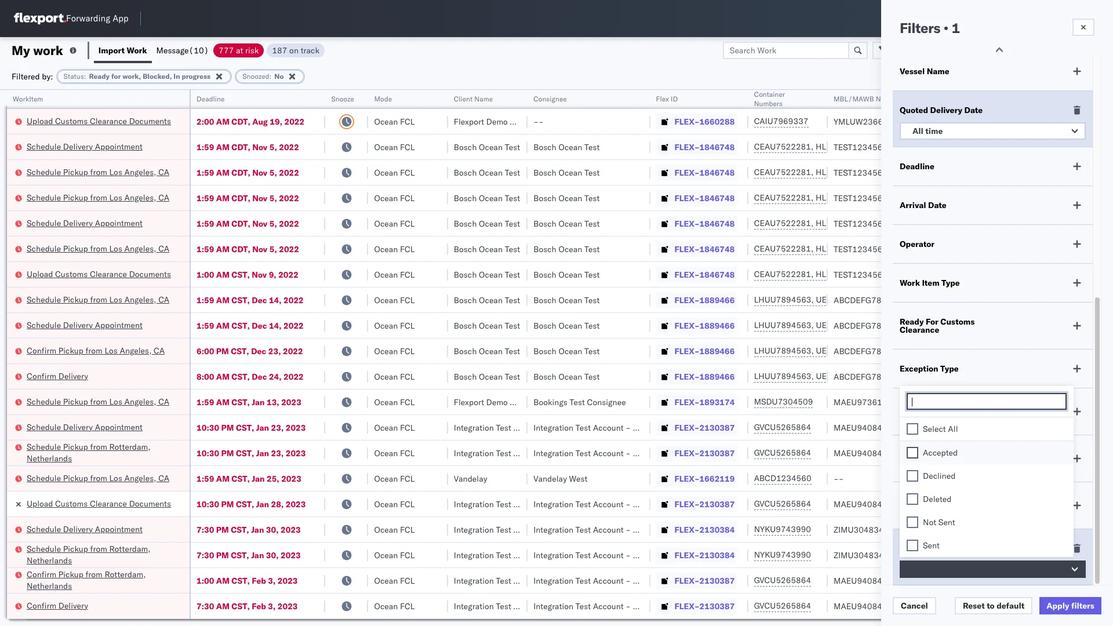 Task type: locate. For each thing, give the bounding box(es) containing it.
2 schedule delivery appointment from the top
[[27, 218, 143, 228]]

gaurav for second schedule delivery appointment button
[[987, 218, 1013, 229]]

3 resize handle column header from the left
[[355, 90, 369, 626]]

1 schedule pickup from los angeles, ca link from the top
[[27, 166, 169, 178]]

2023 for schedule pickup from rotterdam, netherlands button for 10:30 pm cst, jan 23, 2023
[[286, 448, 306, 459]]

actions
[[1068, 95, 1092, 103]]

account
[[593, 423, 624, 433], [593, 448, 624, 459], [593, 499, 624, 510], [593, 525, 624, 535], [593, 550, 624, 561], [593, 576, 624, 586], [593, 601, 624, 612]]

resize handle column header
[[176, 90, 190, 626], [312, 90, 326, 626], [355, 90, 369, 626], [434, 90, 448, 626], [514, 90, 528, 626], [637, 90, 651, 626], [735, 90, 749, 626], [814, 90, 828, 626], [968, 90, 981, 626], [1047, 90, 1061, 626], [1084, 90, 1098, 626]]

numbers up 'quoted'
[[876, 95, 905, 103]]

confirm pickup from los angeles, ca link
[[27, 345, 165, 356]]

14, up 6:00 pm cst, dec 23, 2022 at left
[[269, 320, 282, 331]]

16 flex- from the top
[[675, 499, 700, 510]]

west
[[569, 474, 588, 484]]

pickup for schedule pickup from rotterdam, netherlands button corresponding to 7:30 pm cst, jan 30, 2023
[[63, 544, 88, 554]]

2 vertical spatial 10:30
[[197, 499, 219, 510]]

7 1:59 from the top
[[197, 320, 214, 331]]

2 vertical spatial 23,
[[271, 448, 284, 459]]

2 lhuu7894563, from the top
[[754, 320, 814, 331]]

0 vertical spatial 10:30
[[197, 423, 219, 433]]

ceau7522281,
[[754, 142, 814, 152], [754, 167, 814, 177], [754, 193, 814, 203], [754, 218, 814, 229], [754, 244, 814, 254], [754, 269, 814, 280]]

3 ceau7522281, hlxu6269489, hlxu8034992 from the top
[[754, 193, 934, 203]]

10:30 up 1:59 am cst, jan 25, 2023
[[197, 448, 219, 459]]

flexport inside flexport moving inbond transit
[[900, 496, 933, 507]]

jan for 1st schedule pickup from los angeles, ca button from the bottom of the page
[[252, 474, 265, 484]]

schedule for 5th schedule pickup from los angeles, ca button from the top
[[27, 396, 61, 407]]

flexport inside flexport managed delivery
[[900, 403, 933, 413]]

integration
[[534, 423, 574, 433], [534, 448, 574, 459], [534, 499, 574, 510], [534, 525, 574, 535], [534, 550, 574, 561], [534, 576, 574, 586], [534, 601, 574, 612]]

1 vertical spatial demo
[[487, 397, 508, 407]]

resize handle column header for client name button
[[514, 90, 528, 626]]

ca inside confirm pickup from los angeles, ca link
[[154, 345, 165, 356]]

flexport demo consignee for --
[[454, 116, 549, 127]]

7:30 up 1:00 am cst, feb 3, 2023
[[197, 550, 214, 561]]

deadline button
[[191, 92, 314, 104]]

delivery
[[931, 105, 963, 115], [63, 141, 93, 152], [63, 218, 93, 228], [63, 320, 93, 330], [58, 371, 88, 381], [900, 411, 932, 421], [63, 422, 93, 432], [63, 524, 93, 534], [58, 601, 88, 611]]

0 vertical spatial demo
[[487, 116, 508, 127]]

0 vertical spatial upload customs clearance documents link
[[27, 115, 171, 127]]

by:
[[42, 71, 53, 81]]

cst, down 8:00 am cst, dec 24, 2022
[[232, 397, 250, 407]]

flexport
[[454, 116, 484, 127], [454, 397, 484, 407], [900, 403, 933, 413], [900, 450, 933, 460], [900, 496, 933, 507]]

angeles, for 6th schedule pickup from los angeles, ca button from the bottom
[[124, 167, 156, 177]]

1 vertical spatial 10:30
[[197, 448, 219, 459]]

18 ocean fcl from the top
[[374, 550, 415, 561]]

los for 1st schedule pickup from los angeles, ca button from the bottom of the page
[[109, 473, 122, 483]]

appointment for the schedule delivery appointment link related to third schedule delivery appointment button from the bottom of the page
[[95, 320, 143, 330]]

3, for 7:30 am cst, feb 3, 2023
[[268, 601, 276, 612]]

flex-2130387 for schedule pickup from rotterdam, netherlands
[[675, 448, 735, 459]]

angeles, for 5th schedule pickup from los angeles, ca button from the top
[[124, 396, 156, 407]]

nov for 5th schedule delivery appointment button from the bottom of the page
[[252, 142, 268, 152]]

feb up the 7:30 am cst, feb 3, 2023
[[252, 576, 266, 586]]

angeles,
[[124, 167, 156, 177], [124, 192, 156, 203], [124, 243, 156, 254], [124, 294, 156, 305], [120, 345, 152, 356], [124, 396, 156, 407], [124, 473, 156, 483]]

10:30 pm cst, jan 23, 2023 down 1:59 am cst, jan 13, 2023
[[197, 423, 306, 433]]

0 vertical spatial name
[[927, 66, 950, 77]]

jan left 13,
[[252, 397, 265, 407]]

2023 right 25,
[[281, 474, 302, 484]]

schedule pickup from los angeles, ca link for fourth schedule pickup from los angeles, ca button from the bottom of the page
[[27, 243, 169, 254]]

bookings
[[534, 397, 568, 407]]

resize handle column header for mbl/mawb numbers 'button'
[[968, 90, 981, 626]]

1 1:00 from the top
[[197, 269, 214, 280]]

2 vertical spatial netherlands
[[27, 581, 72, 591]]

0 horizontal spatial date
[[929, 200, 947, 211]]

1:59
[[197, 142, 214, 152], [197, 167, 214, 178], [197, 193, 214, 203], [197, 218, 214, 229], [197, 244, 214, 254], [197, 295, 214, 305], [197, 320, 214, 331], [197, 397, 214, 407], [197, 474, 214, 484]]

0 vertical spatial deadline
[[197, 95, 225, 103]]

6:00
[[197, 346, 214, 356]]

1:59 am cst, dec 14, 2022
[[197, 295, 304, 305], [197, 320, 304, 331]]

3 5, from the top
[[270, 193, 277, 203]]

13 am from the top
[[216, 576, 230, 586]]

3 schedule pickup from los angeles, ca link from the top
[[27, 243, 169, 254]]

-- right "abcd1234560"
[[834, 474, 844, 484]]

name right vessel at the top of page
[[927, 66, 950, 77]]

8:00 am cst, dec 24, 2022
[[197, 372, 304, 382]]

9 flex- from the top
[[675, 320, 700, 331]]

2 upload customs clearance documents button from the top
[[27, 268, 171, 281]]

schedule pickup from rotterdam, netherlands for 7:30 pm cst, jan 30, 2023
[[27, 544, 151, 566]]

flexport demo consignee for bookings test consignee
[[454, 397, 549, 407]]

0 vertical spatial netherlands
[[27, 453, 72, 464]]

3 1889466 from the top
[[700, 346, 735, 356]]

1 vertical spatial flex-2130384
[[675, 550, 735, 561]]

sent down not
[[923, 541, 940, 551]]

1 vertical spatial 7:30
[[197, 550, 214, 561]]

0 vertical spatial confirm delivery button
[[27, 370, 88, 383]]

23, down 13,
[[271, 423, 284, 433]]

jan up 1:00 am cst, feb 3, 2023
[[251, 550, 264, 561]]

karl
[[633, 423, 648, 433], [633, 448, 648, 459], [633, 499, 648, 510], [633, 525, 648, 535], [633, 550, 648, 561], [633, 576, 648, 586], [633, 601, 648, 612]]

flexport moving inbond transit
[[900, 496, 963, 515]]

1 vertical spatial type
[[941, 364, 959, 374]]

0 vertical spatial confirm delivery
[[27, 371, 88, 381]]

rotterdam, for 10:30 pm cst, jan 23, 2023
[[109, 442, 151, 452]]

import up declined
[[935, 450, 961, 460]]

netherlands inside confirm pickup from rotterdam, netherlands
[[27, 581, 72, 591]]

cst, up the 7:30 am cst, feb 3, 2023
[[232, 576, 250, 586]]

hlxu8034992 up operator at the right top
[[877, 193, 934, 203]]

confirm pickup from rotterdam, netherlands link
[[27, 569, 175, 592]]

upload for 2nd upload customs clearance documents link
[[27, 269, 53, 279]]

10 resize handle column header from the left
[[1047, 90, 1061, 626]]

9 resize handle column header from the left
[[968, 90, 981, 626]]

1 abcdefg78456546 from the top
[[834, 295, 912, 305]]

schedule pickup from los angeles, ca link for 6th schedule pickup from los angeles, ca button from the bottom
[[27, 166, 169, 178]]

1 horizontal spatial :
[[269, 72, 272, 80]]

0 vertical spatial gaurav jawla
[[987, 116, 1035, 127]]

7:30 down 1:00 am cst, feb 3, 2023
[[197, 601, 214, 612]]

hlxu8034992 down all time
[[877, 142, 934, 152]]

name
[[927, 66, 950, 77], [475, 95, 493, 103]]

angeles, for fifth schedule pickup from los angeles, ca button from the bottom of the page
[[124, 192, 156, 203]]

hlxu8034992 down operator at the right top
[[877, 269, 934, 280]]

1:59 am cdt, nov 5, 2022
[[197, 142, 299, 152], [197, 167, 299, 178], [197, 193, 299, 203], [197, 218, 299, 229], [197, 244, 299, 254]]

23, up 24,
[[268, 346, 281, 356]]

for
[[926, 317, 939, 327]]

1 karl from the top
[[633, 423, 648, 433]]

lagerfeld
[[650, 423, 685, 433], [650, 448, 685, 459], [650, 499, 685, 510], [650, 525, 685, 535], [650, 550, 685, 561], [650, 576, 685, 586], [650, 601, 685, 612]]

flex-2130387 for schedule delivery appointment
[[675, 423, 735, 433]]

numbers inside 'button'
[[876, 95, 905, 103]]

risk
[[245, 45, 259, 55]]

: for status
[[84, 72, 86, 80]]

work inside button
[[127, 45, 147, 55]]

workitem button
[[7, 92, 178, 104]]

maeu9408431
[[834, 423, 893, 433], [834, 448, 893, 459], [834, 499, 893, 510], [834, 576, 893, 586], [834, 601, 893, 612]]

5 schedule pickup from los angeles, ca link from the top
[[27, 396, 169, 407]]

6 1846748 from the top
[[700, 269, 735, 280]]

0 vertical spatial 30,
[[266, 525, 279, 535]]

gaurav for 5th schedule delivery appointment button from the bottom of the page
[[987, 142, 1013, 152]]

1 vertical spatial 3,
[[268, 601, 276, 612]]

deadline up 2:00 in the top left of the page
[[197, 95, 225, 103]]

from for fourth schedule pickup from los angeles, ca button from the bottom of the page
[[90, 243, 107, 254]]

batch
[[1048, 45, 1071, 55]]

7 resize handle column header from the left
[[735, 90, 749, 626]]

3, down 1:00 am cst, feb 3, 2023
[[268, 601, 276, 612]]

3 gvcu5265864 from the top
[[754, 499, 812, 509]]

dec up 6:00 pm cst, dec 23, 2022 at left
[[252, 320, 267, 331]]

jawla
[[1015, 116, 1035, 127], [1015, 142, 1035, 152], [1015, 218, 1035, 229]]

type right exception
[[941, 364, 959, 374]]

0 vertical spatial jawla
[[1015, 116, 1035, 127]]

0 vertical spatial flex-2130384
[[675, 525, 735, 535]]

3, up the 7:30 am cst, feb 3, 2023
[[268, 576, 276, 586]]

feb for 1:00 am cst, feb 3, 2023
[[252, 576, 266, 586]]

1 horizontal spatial date
[[965, 105, 983, 115]]

do
[[900, 543, 912, 554]]

2 schedule pickup from rotterdam, netherlands link from the top
[[27, 543, 175, 566]]

upload for 3rd upload customs clearance documents link from the bottom
[[27, 116, 53, 126]]

cst, up "10:30 pm cst, jan 28, 2023"
[[232, 474, 250, 484]]

7 account from the top
[[593, 601, 624, 612]]

confirm delivery button down confirm pickup from los angeles, ca button
[[27, 370, 88, 383]]

deleted
[[923, 494, 952, 505]]

hlxu8034992 up work item type
[[877, 244, 934, 254]]

1 vertical spatial import
[[935, 450, 961, 460]]

0 horizontal spatial numbers
[[754, 99, 783, 108]]

2023 up 1:59 am cst, jan 25, 2023
[[286, 448, 306, 459]]

test123456 for second schedule delivery appointment button
[[834, 218, 883, 229]]

forwarding
[[66, 13, 110, 24]]

7:30 for schedule pickup from rotterdam, netherlands
[[197, 550, 214, 561]]

-
[[534, 116, 539, 127], [539, 116, 544, 127], [626, 423, 631, 433], [1043, 423, 1048, 433], [626, 448, 631, 459], [834, 474, 839, 484], [839, 474, 844, 484], [626, 499, 631, 510], [626, 525, 631, 535], [626, 550, 631, 561], [626, 576, 631, 586], [626, 601, 631, 612]]

hlxu8034992 up the arrival
[[877, 167, 934, 177]]

schedule pickup from los angeles, ca
[[27, 167, 169, 177], [27, 192, 169, 203], [27, 243, 169, 254], [27, 294, 169, 305], [27, 396, 169, 407], [27, 473, 169, 483]]

3 appointment from the top
[[95, 320, 143, 330]]

2 vertical spatial gaurav
[[987, 218, 1013, 229]]

work up 'status : ready for work, blocked, in progress'
[[127, 45, 147, 55]]

sent down transit
[[939, 517, 956, 528]]

5, for fifth schedule pickup from los angeles, ca button from the bottom of the page's schedule pickup from los angeles, ca link
[[270, 193, 277, 203]]

3 jawla from the top
[[1015, 218, 1035, 229]]

2 5, from the top
[[270, 167, 277, 178]]

: up workitem button on the top left of page
[[84, 72, 86, 80]]

batch action
[[1048, 45, 1099, 55]]

cst, down 1:00 am cst, feb 3, 2023
[[232, 601, 250, 612]]

schedule pickup from rotterdam, netherlands button for 10:30 pm cst, jan 23, 2023
[[27, 441, 175, 465]]

1 vertical spatial gaurav jawla
[[987, 142, 1035, 152]]

1 lhuu7894563, from the top
[[754, 295, 814, 305]]

7:30 am cst, feb 3, 2023
[[197, 601, 298, 612]]

all left time
[[913, 126, 924, 136]]

10:30 down 1:59 am cst, jan 13, 2023
[[197, 423, 219, 433]]

lhuu7894563, uetu5238478
[[754, 295, 873, 305], [754, 320, 873, 331], [754, 346, 873, 356], [754, 371, 873, 382]]

0 vertical spatial documents
[[129, 116, 171, 126]]

2023 up the 7:30 am cst, feb 3, 2023
[[278, 576, 298, 586]]

1 vertical spatial ready
[[900, 317, 924, 327]]

2 vertical spatial gaurav jawla
[[987, 218, 1035, 229]]

schedule delivery appointment link
[[27, 141, 143, 152], [27, 217, 143, 229], [27, 319, 143, 331], [27, 421, 143, 433], [27, 523, 143, 535]]

jan left 25,
[[252, 474, 265, 484]]

managed
[[935, 403, 970, 413]]

mbl/mawb
[[834, 95, 874, 103]]

0 vertical spatial 1:59 am cst, dec 14, 2022
[[197, 295, 304, 305]]

11 ocean fcl from the top
[[374, 372, 415, 382]]

1 vertical spatial documents
[[129, 269, 171, 279]]

flex-2130384
[[675, 525, 735, 535], [675, 550, 735, 561]]

list box containing select all
[[900, 418, 1074, 557]]

1 horizontal spatial name
[[927, 66, 950, 77]]

10:30 pm cst, jan 23, 2023
[[197, 423, 306, 433], [197, 448, 306, 459]]

30, up 1:00 am cst, feb 3, 2023
[[266, 550, 279, 561]]

progress
[[182, 72, 211, 80]]

1 vertical spatial all
[[949, 424, 958, 434]]

2 1:59 from the top
[[197, 167, 214, 178]]

2 gaurav from the top
[[987, 142, 1013, 152]]

0 vertical spatial 2130384
[[700, 525, 735, 535]]

hlxu8034992 for fifth schedule pickup from los angeles, ca button from the bottom of the page
[[877, 193, 934, 203]]

3 lhuu7894563, from the top
[[754, 346, 814, 356]]

2 vandelay from the left
[[534, 474, 567, 484]]

1 schedule pickup from los angeles, ca button from the top
[[27, 166, 169, 179]]

work left item at the right top
[[900, 278, 920, 288]]

1 vertical spatial 1:00
[[197, 576, 214, 586]]

schedule pickup from rotterdam, netherlands link
[[27, 441, 175, 464], [27, 543, 175, 566]]

6 1:59 from the top
[[197, 295, 214, 305]]

numbers down container
[[754, 99, 783, 108]]

2 14, from the top
[[269, 320, 282, 331]]

10:30 for schedule delivery appointment
[[197, 423, 219, 433]]

jan
[[252, 397, 265, 407], [256, 423, 269, 433], [256, 448, 269, 459], [252, 474, 265, 484], [256, 499, 269, 510], [251, 525, 264, 535], [251, 550, 264, 561]]

2 30, from the top
[[266, 550, 279, 561]]

rotterdam, for 7:30 pm cst, jan 30, 2023
[[109, 544, 151, 554]]

snoozed : no
[[243, 72, 284, 80]]

pm right 6:00
[[216, 346, 229, 356]]

2 hlxu6269489, from the top
[[816, 167, 875, 177]]

confirm delivery down confirm pickup from rotterdam, netherlands
[[27, 601, 88, 611]]

jan up 25,
[[256, 448, 269, 459]]

1 vertical spatial 10:30 pm cst, jan 23, 2023
[[197, 448, 306, 459]]

arrival
[[900, 200, 927, 211]]

5 am from the top
[[216, 218, 230, 229]]

1
[[952, 19, 960, 37]]

jan down 13,
[[256, 423, 269, 433]]

schedule pickup from rotterdam, netherlands
[[27, 442, 151, 464], [27, 544, 151, 566]]

2 vertical spatial upload
[[27, 499, 53, 509]]

5, for 5th schedule delivery appointment button from the bottom of the page's the schedule delivery appointment link
[[270, 142, 277, 152]]

4 maeu9408431 from the top
[[834, 576, 893, 586]]

1 horizontal spatial numbers
[[876, 95, 905, 103]]

not
[[923, 517, 937, 528]]

2023 up 1:00 am cst, feb 3, 2023
[[281, 550, 301, 561]]

5, for schedule pickup from los angeles, ca link associated with 6th schedule pickup from los angeles, ca button from the bottom
[[270, 167, 277, 178]]

from for schedule pickup from rotterdam, netherlands button corresponding to 7:30 pm cst, jan 30, 2023
[[90, 544, 107, 554]]

6 karl from the top
[[633, 576, 648, 586]]

2 cdt, from the top
[[232, 142, 250, 152]]

pickup for confirm pickup from rotterdam, netherlands button on the bottom
[[58, 569, 83, 580]]

7 lagerfeld from the top
[[650, 601, 685, 612]]

confirm delivery link
[[27, 370, 88, 382], [27, 600, 88, 612]]

nyku9743990
[[754, 524, 811, 535], [754, 550, 811, 560]]

777
[[219, 45, 234, 55]]

0 vertical spatial zimu3048342
[[834, 525, 889, 535]]

deadline down all time
[[900, 161, 935, 172]]

0 horizontal spatial work
[[127, 45, 147, 55]]

11 schedule from the top
[[27, 473, 61, 483]]

5 hlxu8034992 from the top
[[877, 244, 934, 254]]

schedule pickup from los angeles, ca for 5th schedule pickup from los angeles, ca button from the top
[[27, 396, 169, 407]]

pm up 1:00 am cst, feb 3, 2023
[[216, 550, 229, 561]]

appointment for the schedule delivery appointment link associated with 2nd schedule delivery appointment button from the bottom of the page
[[95, 422, 143, 432]]

gaurav jawla for second schedule delivery appointment button
[[987, 218, 1035, 229]]

workitem
[[13, 95, 43, 103]]

2023 for 5th schedule pickup from los angeles, ca button from the top
[[281, 397, 302, 407]]

vandelay for vandelay
[[454, 474, 488, 484]]

7:30 down "10:30 pm cst, jan 28, 2023"
[[197, 525, 214, 535]]

cst, down 1:59 am cst, jan 13, 2023
[[236, 423, 254, 433]]

19,
[[270, 116, 283, 127]]

2 schedule from the top
[[27, 167, 61, 177]]

cst, down "10:30 pm cst, jan 28, 2023"
[[231, 525, 249, 535]]

deadline
[[197, 95, 225, 103], [900, 161, 935, 172]]

1660288
[[700, 116, 735, 127]]

10:30 pm cst, jan 23, 2023 up 1:59 am cst, jan 25, 2023
[[197, 448, 306, 459]]

7:30 pm cst, jan 30, 2023 up 1:00 am cst, feb 3, 2023
[[197, 550, 301, 561]]

1 10:30 pm cst, jan 23, 2023 from the top
[[197, 423, 306, 433]]

appointment for the schedule delivery appointment link related to first schedule delivery appointment button from the bottom
[[95, 524, 143, 534]]

confirm delivery down confirm pickup from los angeles, ca button
[[27, 371, 88, 381]]

7 am from the top
[[216, 269, 230, 280]]

angeles, for 1st schedule pickup from los angeles, ca button from the bottom of the page
[[124, 473, 156, 483]]

10:30 down 1:59 am cst, jan 25, 2023
[[197, 499, 219, 510]]

schedule for schedule pickup from rotterdam, netherlands button corresponding to 7:30 pm cst, jan 30, 2023
[[27, 544, 61, 554]]

0 vertical spatial confirm delivery link
[[27, 370, 88, 382]]

None text field
[[911, 397, 1066, 407]]

1 vertical spatial confirm delivery
[[27, 601, 88, 611]]

date
[[965, 105, 983, 115], [929, 200, 947, 211]]

demo for bookings
[[487, 397, 508, 407]]

from for confirm pickup from los angeles, ca button
[[86, 345, 103, 356]]

1 horizontal spatial import
[[935, 450, 961, 460]]

feb down 1:00 am cst, feb 3, 2023
[[252, 601, 266, 612]]

3 flex-1889466 from the top
[[675, 346, 735, 356]]

flex-1846748 button
[[656, 139, 737, 155], [656, 139, 737, 155], [656, 164, 737, 181], [656, 164, 737, 181], [656, 190, 737, 206], [656, 190, 737, 206], [656, 215, 737, 232], [656, 215, 737, 232], [656, 241, 737, 257], [656, 241, 737, 257], [656, 267, 737, 283], [656, 267, 737, 283]]

0 vertical spatial work
[[127, 45, 147, 55]]

: left no
[[269, 72, 272, 80]]

30, down '28,'
[[266, 525, 279, 535]]

2 vertical spatial documents
[[129, 499, 171, 509]]

5 5, from the top
[[270, 244, 277, 254]]

clearance inside ready for customs clearance
[[900, 325, 940, 335]]

1 horizontal spatial --
[[834, 474, 844, 484]]

snoozed
[[243, 72, 269, 80]]

3, for 1:00 am cst, feb 3, 2023
[[268, 576, 276, 586]]

1 vertical spatial confirm delivery link
[[27, 600, 88, 612]]

5 schedule delivery appointment link from the top
[[27, 523, 143, 535]]

import inside flexport import customs
[[935, 450, 961, 460]]

angeles, inside confirm pickup from los angeles, ca link
[[120, 345, 152, 356]]

3 gaurav from the top
[[987, 218, 1013, 229]]

187
[[272, 45, 287, 55]]

23, for schedule pickup from rotterdam, netherlands
[[271, 448, 284, 459]]

5 schedule delivery appointment from the top
[[27, 524, 143, 534]]

10:30 pm cst, jan 23, 2023 for schedule delivery appointment
[[197, 423, 306, 433]]

12 am from the top
[[216, 474, 230, 484]]

1 vertical spatial jawla
[[1015, 142, 1035, 152]]

snooze
[[331, 95, 354, 103]]

1:59 am cst, dec 14, 2022 down 1:00 am cst, nov 9, 2022
[[197, 295, 304, 305]]

numbers inside container numbers
[[754, 99, 783, 108]]

1 vertical spatial 23,
[[271, 423, 284, 433]]

2 uetu5238478 from the top
[[816, 320, 873, 331]]

omkar savant
[[987, 346, 1039, 356]]

1 vertical spatial nyku9743990
[[754, 550, 811, 560]]

appointment
[[95, 141, 143, 152], [95, 218, 143, 228], [95, 320, 143, 330], [95, 422, 143, 432], [95, 524, 143, 534]]

0 horizontal spatial vandelay
[[454, 474, 488, 484]]

1 vertical spatial confirm delivery button
[[27, 600, 88, 613]]

ready
[[89, 72, 110, 80], [900, 317, 924, 327]]

1 vertical spatial 30,
[[266, 550, 279, 561]]

2 test123456 from the top
[[834, 167, 883, 178]]

confirm inside confirm pickup from rotterdam, netherlands
[[27, 569, 56, 580]]

7 flex- from the top
[[675, 269, 700, 280]]

pickup for schedule pickup from rotterdam, netherlands button for 10:30 pm cst, jan 23, 2023
[[63, 442, 88, 452]]

id
[[671, 95, 678, 103]]

0 horizontal spatial all
[[913, 126, 924, 136]]

schedule for third schedule pickup from los angeles, ca button from the bottom
[[27, 294, 61, 305]]

customs inside flexport import customs
[[900, 458, 934, 468]]

container numbers
[[754, 90, 785, 108]]

0 vertical spatial upload customs clearance documents
[[27, 116, 171, 126]]

4 abcdefg78456546 from the top
[[834, 372, 912, 382]]

flexport import customs
[[900, 450, 961, 468]]

1 vertical spatial schedule pickup from rotterdam, netherlands
[[27, 544, 151, 566]]

1 vertical spatial name
[[475, 95, 493, 103]]

1:59 am cst, jan 25, 2023
[[197, 474, 302, 484]]

1 gvcu5265864 from the top
[[754, 422, 812, 433]]

19 flex- from the top
[[675, 576, 700, 586]]

1 nyku9743990 from the top
[[754, 524, 811, 535]]

upload customs clearance documents for first upload customs clearance documents "button"
[[27, 116, 171, 126]]

from inside confirm pickup from rotterdam, netherlands
[[86, 569, 103, 580]]

None checkbox
[[907, 423, 919, 435], [907, 494, 919, 505], [907, 540, 919, 552], [907, 423, 919, 435], [907, 494, 919, 505], [907, 540, 919, 552]]

Search Work text field
[[723, 41, 850, 59]]

list box
[[900, 418, 1074, 557]]

2 3, from the top
[[268, 601, 276, 612]]

confirm for the confirm pickup from rotterdam, netherlands link at the left of the page
[[27, 569, 56, 580]]

0 vertical spatial 10:30 pm cst, jan 23, 2023
[[197, 423, 306, 433]]

2:00
[[197, 116, 214, 127]]

2 vertical spatial 7:30
[[197, 601, 214, 612]]

nov for fifth schedule pickup from los angeles, ca button from the bottom of the page
[[252, 193, 268, 203]]

time
[[926, 126, 943, 136]]

0 vertical spatial schedule pickup from rotterdam, netherlands button
[[27, 441, 175, 465]]

gvcu5265864 for confirm delivery
[[754, 601, 812, 611]]

demo left bookings
[[487, 397, 508, 407]]

2 vertical spatial rotterdam,
[[105, 569, 146, 580]]

6 hlxu8034992 from the top
[[877, 269, 934, 280]]

cst, up 8:00 am cst, dec 24, 2022
[[231, 346, 249, 356]]

12 schedule from the top
[[27, 524, 61, 534]]

flex-2130387 for confirm pickup from rotterdam, netherlands
[[675, 576, 735, 586]]

14, down 9,
[[269, 295, 282, 305]]

2023 for schedule pickup from rotterdam, netherlands button corresponding to 7:30 pm cst, jan 30, 2023
[[281, 550, 301, 561]]

2 am from the top
[[216, 142, 230, 152]]

1 vertical spatial rotterdam,
[[109, 544, 151, 554]]

4 appointment from the top
[[95, 422, 143, 432]]

abcd1234560
[[754, 473, 812, 484]]

feb for 7:30 am cst, feb 3, 2023
[[252, 601, 266, 612]]

1 vertical spatial zimu3048342
[[834, 550, 889, 561]]

1 vertical spatial 14,
[[269, 320, 282, 331]]

1 vertical spatial schedule pickup from rotterdam, netherlands link
[[27, 543, 175, 566]]

confirm delivery link down confirm pickup from rotterdam, netherlands
[[27, 600, 88, 612]]

date up all time "button"
[[965, 105, 983, 115]]

flexport inside flexport import customs
[[900, 450, 933, 460]]

3 schedule delivery appointment from the top
[[27, 320, 143, 330]]

0 vertical spatial status
[[64, 72, 84, 80]]

1 vertical spatial schedule pickup from rotterdam, netherlands button
[[27, 543, 175, 568]]

schedule pickup from los angeles, ca link for 5th schedule pickup from los angeles, ca button from the top
[[27, 396, 169, 407]]

2 10:30 pm cst, jan 23, 2023 from the top
[[197, 448, 306, 459]]

4 test123456 from the top
[[834, 218, 883, 229]]

0 vertical spatial gaurav
[[987, 116, 1013, 127]]

2 : from the left
[[269, 72, 272, 80]]

4 2130387 from the top
[[700, 576, 735, 586]]

: for snoozed
[[269, 72, 272, 80]]

1 vertical spatial --
[[834, 474, 844, 484]]

transit
[[929, 505, 956, 515]]

1 vertical spatial flexport demo consignee
[[454, 397, 549, 407]]

jawla for 5th schedule delivery appointment button from the bottom of the page's the schedule delivery appointment link
[[1015, 142, 1035, 152]]

confirm for confirm pickup from los angeles, ca link
[[27, 345, 56, 356]]

clearance for 3rd upload customs clearance documents link
[[90, 499, 127, 509]]

delivery inside flexport managed delivery
[[900, 411, 932, 421]]

los for confirm pickup from los angeles, ca button
[[105, 345, 118, 356]]

1 horizontal spatial work
[[900, 278, 920, 288]]

maeu9408431 for schedule delivery appointment
[[834, 423, 893, 433]]

test123456
[[834, 142, 883, 152], [834, 167, 883, 178], [834, 193, 883, 203], [834, 218, 883, 229], [834, 244, 883, 254], [834, 269, 883, 280]]

all right select
[[949, 424, 958, 434]]

nov for second schedule delivery appointment button
[[252, 218, 268, 229]]

netherlands for 10:30 pm cst, jan 23, 2023
[[27, 453, 72, 464]]

2023 down 1:59 am cst, jan 13, 2023
[[286, 423, 306, 433]]

0 horizontal spatial import
[[99, 45, 125, 55]]

rotterdam,
[[109, 442, 151, 452], [109, 544, 151, 554], [105, 569, 146, 580]]

2 resize handle column header from the left
[[312, 90, 326, 626]]

1 vertical spatial upload customs clearance documents
[[27, 269, 171, 279]]

type right item at the right top
[[942, 278, 960, 288]]

-- down consignee button
[[534, 116, 544, 127]]

0 vertical spatial 3,
[[268, 576, 276, 586]]

23, up 25,
[[271, 448, 284, 459]]

jan for schedule pickup from rotterdam, netherlands button corresponding to 7:30 pm cst, jan 30, 2023
[[251, 550, 264, 561]]

5, for the schedule delivery appointment link associated with second schedule delivery appointment button
[[270, 218, 277, 229]]

ready inside ready for customs clearance
[[900, 317, 924, 327]]

7:30 pm cst, jan 30, 2023 down "10:30 pm cst, jan 28, 2023"
[[197, 525, 301, 535]]

2 vertical spatial jawla
[[1015, 218, 1035, 229]]

client name
[[454, 95, 493, 103]]

confirm delivery link down confirm pickup from los angeles, ca button
[[27, 370, 88, 382]]

demo down client name button
[[487, 116, 508, 127]]

14, for schedule delivery appointment
[[269, 320, 282, 331]]

deadline inside button
[[197, 95, 225, 103]]

pickup inside confirm pickup from rotterdam, netherlands
[[58, 569, 83, 580]]

status right 'by:'
[[64, 72, 84, 80]]

schedule delivery appointment link for second schedule delivery appointment button
[[27, 217, 143, 229]]

app
[[113, 13, 129, 24]]

1 vertical spatial feb
[[252, 601, 266, 612]]

2023 down 1:00 am cst, feb 3, 2023
[[278, 601, 298, 612]]

schedule for 2nd schedule delivery appointment button from the bottom of the page
[[27, 422, 61, 432]]

2 ceau7522281, from the top
[[754, 167, 814, 177]]

hlxu8034992 down the arrival
[[877, 218, 934, 229]]

blocked,
[[143, 72, 172, 80]]

import
[[99, 45, 125, 55], [935, 450, 961, 460]]

date right the arrival
[[929, 200, 947, 211]]

1 vertical spatial date
[[929, 200, 947, 211]]

demo for -
[[487, 116, 508, 127]]

0 vertical spatial 7:30
[[197, 525, 214, 535]]

2023 right 13,
[[281, 397, 302, 407]]

upload customs clearance documents button
[[27, 115, 171, 128], [27, 268, 171, 281]]

on
[[289, 45, 299, 55]]

cst, down 1:59 am cst, jan 25, 2023
[[236, 499, 254, 510]]

0 vertical spatial flexport demo consignee
[[454, 116, 549, 127]]

item
[[922, 278, 940, 288]]

0 vertical spatial all
[[913, 126, 924, 136]]

0 vertical spatial upload customs clearance documents button
[[27, 115, 171, 128]]

1 horizontal spatial ready
[[900, 317, 924, 327]]

0 horizontal spatial ready
[[89, 72, 110, 80]]

2023 for confirm pickup from rotterdam, netherlands button on the bottom
[[278, 576, 298, 586]]

1 vertical spatial deadline
[[900, 161, 935, 172]]

2 schedule pickup from rotterdam, netherlands button from the top
[[27, 543, 175, 568]]

hlxu8034992 for second schedule delivery appointment button
[[877, 218, 934, 229]]

import up for
[[99, 45, 125, 55]]

1 maeu9408431 from the top
[[834, 423, 893, 433]]

None checkbox
[[907, 447, 919, 459], [907, 470, 919, 482], [907, 517, 919, 528], [907, 447, 919, 459], [907, 470, 919, 482], [907, 517, 919, 528]]

3 upload customs clearance documents from the top
[[27, 499, 171, 509]]

1 feb from the top
[[252, 576, 266, 586]]

vandelay
[[454, 474, 488, 484], [534, 474, 567, 484]]

6 resize handle column header from the left
[[637, 90, 651, 626]]

aug
[[252, 116, 268, 127]]

all inside "button"
[[913, 126, 924, 136]]

0 vertical spatial nyku9743990
[[754, 524, 811, 535]]

confirm delivery button down confirm pickup from rotterdam, netherlands
[[27, 600, 88, 613]]

name inside button
[[475, 95, 493, 103]]

0 horizontal spatial name
[[475, 95, 493, 103]]

1 schedule pickup from los angeles, ca from the top
[[27, 167, 169, 177]]

Search Shipments (/) text field
[[891, 10, 1003, 27]]

0 horizontal spatial :
[[84, 72, 86, 80]]

4 fcl from the top
[[400, 193, 415, 203]]

status right do
[[914, 543, 940, 554]]

schedule for third schedule delivery appointment button from the bottom of the page
[[27, 320, 61, 330]]

1 vertical spatial 7:30 pm cst, jan 30, 2023
[[197, 550, 301, 561]]

1:59 am cst, dec 14, 2022 up 6:00 pm cst, dec 23, 2022 at left
[[197, 320, 304, 331]]

0 vertical spatial import
[[99, 45, 125, 55]]

default
[[997, 601, 1025, 611]]

6 flex- from the top
[[675, 244, 700, 254]]

0 vertical spatial 14,
[[269, 295, 282, 305]]

status : ready for work, blocked, in progress
[[64, 72, 211, 80]]

schedule pickup from rotterdam, netherlands link for 7:30
[[27, 543, 175, 566]]

rotterdam, inside confirm pickup from rotterdam, netherlands
[[105, 569, 146, 580]]

jaehyung
[[987, 423, 1021, 433]]

schedule delivery appointment link for third schedule delivery appointment button from the bottom of the page
[[27, 319, 143, 331]]



Task type: describe. For each thing, give the bounding box(es) containing it.
batch action button
[[1030, 41, 1106, 59]]

cst, up 1:59 am cst, jan 13, 2023
[[232, 372, 250, 382]]

1 integration from the top
[[534, 423, 574, 433]]

2 documents from the top
[[129, 269, 171, 279]]

3 karl from the top
[[633, 499, 648, 510]]

schedule pickup from rotterdam, netherlands for 10:30 pm cst, jan 23, 2023
[[27, 442, 151, 464]]

9 am from the top
[[216, 320, 230, 331]]

1 upload customs clearance documents button from the top
[[27, 115, 171, 128]]

1:00 for 1:00 am cst, nov 9, 2022
[[197, 269, 214, 280]]

gaurav jawla for 5th schedule delivery appointment button from the bottom of the page
[[987, 142, 1035, 152]]

test123456 for 5th schedule delivery appointment button from the bottom of the page
[[834, 142, 883, 152]]

1 1889466 from the top
[[700, 295, 735, 305]]

10:30 pm cst, jan 28, 2023
[[197, 499, 306, 510]]

savant
[[1014, 346, 1039, 356]]

14 am from the top
[[216, 601, 230, 612]]

apply
[[1047, 601, 1070, 611]]

6 fcl from the top
[[400, 244, 415, 254]]

2 karl from the top
[[633, 448, 648, 459]]

los for fifth schedule pickup from los angeles, ca button from the bottom of the page
[[109, 192, 122, 203]]

1 jawla from the top
[[1015, 116, 1035, 127]]

pm up 1:59 am cst, jan 25, 2023
[[221, 448, 234, 459]]

0 vertical spatial --
[[534, 116, 544, 127]]

gvcu5265864 for schedule delivery appointment
[[754, 422, 812, 433]]

pickup for fifth schedule pickup from los angeles, ca button from the bottom of the page
[[63, 192, 88, 203]]

8 am from the top
[[216, 295, 230, 305]]

client name button
[[448, 92, 516, 104]]

2 1846748 from the top
[[700, 167, 735, 178]]

9,
[[269, 269, 277, 280]]

maeu9408431 for confirm delivery
[[834, 601, 893, 612]]

select
[[923, 424, 946, 434]]

ready for customs clearance
[[900, 317, 975, 335]]

import inside import work button
[[99, 45, 125, 55]]

schedule pickup from los angeles, ca for 6th schedule pickup from los angeles, ca button from the bottom
[[27, 167, 169, 177]]

2 flex-1889466 from the top
[[675, 320, 735, 331]]

5 1:59 from the top
[[197, 244, 214, 254]]

pickup for fourth schedule pickup from los angeles, ca button from the bottom of the page
[[63, 243, 88, 254]]

accepted
[[923, 448, 958, 458]]

from for 6th schedule pickup from los angeles, ca button from the bottom
[[90, 167, 107, 177]]

18 flex- from the top
[[675, 550, 700, 561]]

schedule pickup from los angeles, ca link for fifth schedule pickup from los angeles, ca button from the bottom of the page
[[27, 192, 169, 203]]

resize handle column header for flex id button
[[735, 90, 749, 626]]

3 fcl from the top
[[400, 167, 415, 178]]

ceau7522281, hlxu6269489, hlxu8034992 for fifth schedule pickup from los angeles, ca button from the bottom of the page
[[754, 193, 934, 203]]

0 vertical spatial 23,
[[268, 346, 281, 356]]

14, for schedule pickup from los angeles, ca
[[269, 295, 282, 305]]

operator
[[900, 239, 935, 249]]

6 integration test account - karl lagerfeld from the top
[[534, 576, 685, 586]]

10 fcl from the top
[[400, 346, 415, 356]]

14 fcl from the top
[[400, 448, 415, 459]]

mode
[[374, 95, 392, 103]]

schedule delivery appointment link for 5th schedule delivery appointment button from the bottom of the page
[[27, 141, 143, 152]]

2 ocean fcl from the top
[[374, 142, 415, 152]]

17 ocean fcl from the top
[[374, 525, 415, 535]]

gvcu5265864 for schedule pickup from rotterdam, netherlands
[[754, 448, 812, 458]]

appointment for the schedule delivery appointment link associated with second schedule delivery appointment button
[[95, 218, 143, 228]]

confirm delivery for second confirm delivery link
[[27, 601, 88, 611]]

4 schedule pickup from los angeles, ca button from the top
[[27, 294, 169, 307]]

1 horizontal spatial status
[[914, 543, 940, 554]]

2130387 for confirm pickup from rotterdam, netherlands
[[700, 576, 735, 586]]

1 ocean fcl from the top
[[374, 116, 415, 127]]

resize handle column header for mode button
[[434, 90, 448, 626]]

13 flex- from the top
[[675, 423, 700, 433]]

1:59 am cst, jan 13, 2023
[[197, 397, 302, 407]]

2:00 am cdt, aug 19, 2022
[[197, 116, 305, 127]]

5 ceau7522281, hlxu6269489, hlxu8034992 from the top
[[754, 244, 934, 254]]

confirm pickup from los angeles, ca
[[27, 345, 165, 356]]

0 vertical spatial type
[[942, 278, 960, 288]]

flexport. image
[[14, 13, 66, 24]]

los for 6th schedule pickup from los angeles, ca button from the bottom
[[109, 167, 122, 177]]

vessel
[[900, 66, 925, 77]]

do status
[[900, 543, 940, 554]]

1:00 am cst, feb 3, 2023
[[197, 576, 298, 586]]

4 flex- from the top
[[675, 193, 700, 203]]

3 lagerfeld from the top
[[650, 499, 685, 510]]

schedule pickup from los angeles, ca link for third schedule pickup from los angeles, ca button from the bottom
[[27, 294, 169, 305]]

1 gaurav jawla from the top
[[987, 116, 1035, 127]]

4 karl from the top
[[633, 525, 648, 535]]

import work
[[99, 45, 147, 55]]

15 flex- from the top
[[675, 474, 700, 484]]

from for confirm pickup from rotterdam, netherlands button on the bottom
[[86, 569, 103, 580]]

filtered by:
[[12, 71, 53, 81]]

1 zimu3048342 from the top
[[834, 525, 889, 535]]

7 karl from the top
[[633, 601, 648, 612]]

1 lagerfeld from the top
[[650, 423, 685, 433]]

agent
[[1092, 423, 1113, 433]]

pm down 1:59 am cst, jan 25, 2023
[[221, 499, 234, 510]]

omkar
[[987, 346, 1012, 356]]

3 1846748 from the top
[[700, 193, 735, 203]]

jan for 2nd schedule delivery appointment button from the bottom of the page
[[256, 423, 269, 433]]

8 ocean fcl from the top
[[374, 295, 415, 305]]

message
[[156, 45, 189, 55]]

3 ceau7522281, from the top
[[754, 193, 814, 203]]

cst, up 1:59 am cst, jan 25, 2023
[[236, 448, 254, 459]]

5 integration from the top
[[534, 550, 574, 561]]

to
[[987, 601, 995, 611]]

message (10)
[[156, 45, 209, 55]]

7 integration from the top
[[534, 601, 574, 612]]

jan left '28,'
[[256, 499, 269, 510]]

from for schedule pickup from rotterdam, netherlands button for 10:30 pm cst, jan 23, 2023
[[90, 442, 107, 452]]

4 integration from the top
[[534, 525, 574, 535]]

5 lagerfeld from the top
[[650, 550, 685, 561]]

resize handle column header for container numbers button
[[814, 90, 828, 626]]

vandelay west
[[534, 474, 588, 484]]

no
[[275, 72, 284, 80]]

13,
[[267, 397, 279, 407]]

5 ceau7522281, from the top
[[754, 244, 814, 254]]

schedule pickup from rotterdam, netherlands link for 10:30
[[27, 441, 175, 464]]

flex-2130387 for confirm delivery
[[675, 601, 735, 612]]

1:00 am cst, nov 9, 2022
[[197, 269, 299, 280]]

schedule for fifth schedule pickup from los angeles, ca button from the bottom of the page
[[27, 192, 61, 203]]

import work button
[[94, 37, 152, 63]]

apply filters button
[[1040, 597, 1102, 615]]

jaehyung choi - test origin agent
[[987, 423, 1113, 433]]

dec down 1:00 am cst, nov 9, 2022
[[252, 295, 267, 305]]

2 fcl from the top
[[400, 142, 415, 152]]

3 documents from the top
[[129, 499, 171, 509]]

1 integration test account - karl lagerfeld from the top
[[534, 423, 685, 433]]

consignee button
[[528, 92, 639, 104]]

schedule delivery appointment link for first schedule delivery appointment button from the bottom
[[27, 523, 143, 535]]

16 fcl from the top
[[400, 499, 415, 510]]

schedule for first schedule delivery appointment button from the bottom
[[27, 524, 61, 534]]

filters
[[900, 19, 941, 37]]

inbond
[[900, 505, 927, 515]]

25,
[[267, 474, 279, 484]]

bookings test consignee
[[534, 397, 626, 407]]

angeles, for confirm pickup from los angeles, ca button
[[120, 345, 152, 356]]

777 at risk
[[219, 45, 259, 55]]

flexport managed delivery
[[900, 403, 970, 421]]

1 vertical spatial work
[[900, 278, 920, 288]]

client
[[454, 95, 473, 103]]

4 lhuu7894563, from the top
[[754, 371, 814, 382]]

6 schedule pickup from los angeles, ca button from the top
[[27, 472, 169, 485]]

origin
[[1067, 423, 1090, 433]]

pm down "10:30 pm cst, jan 28, 2023"
[[216, 525, 229, 535]]

schedule delivery appointment link for 2nd schedule delivery appointment button from the bottom of the page
[[27, 421, 143, 433]]

forwarding app
[[66, 13, 129, 24]]

3 integration from the top
[[534, 499, 574, 510]]

18 fcl from the top
[[400, 550, 415, 561]]

all inside list box
[[949, 424, 958, 434]]

20 fcl from the top
[[400, 601, 415, 612]]

ceau7522281, hlxu6269489, hlxu8034992 for 5th schedule delivery appointment button from the bottom of the page
[[754, 142, 934, 152]]

2 upload customs clearance documents link from the top
[[27, 268, 171, 280]]

11 resize handle column header from the left
[[1084, 90, 1098, 626]]

4 cdt, from the top
[[232, 193, 250, 203]]

from for third schedule pickup from los angeles, ca button from the bottom
[[90, 294, 107, 305]]

10:30 for schedule pickup from rotterdam, netherlands
[[197, 448, 219, 459]]

numbers for mbl/mawb numbers
[[876, 95, 905, 103]]

6 ocean fcl from the top
[[374, 244, 415, 254]]

from for 1st schedule pickup from los angeles, ca button from the bottom of the page
[[90, 473, 107, 483]]

filtered
[[12, 71, 40, 81]]

name for client name
[[475, 95, 493, 103]]

flex id
[[656, 95, 678, 103]]

msdu7304509
[[754, 397, 813, 407]]

schedule pickup from rotterdam, netherlands button for 7:30 pm cst, jan 30, 2023
[[27, 543, 175, 568]]

5 schedule pickup from los angeles, ca button from the top
[[27, 396, 169, 409]]

4 1:59 from the top
[[197, 218, 214, 229]]

1 flex-2130384 from the top
[[675, 525, 735, 535]]

pickup for third schedule pickup from los angeles, ca button from the bottom
[[63, 294, 88, 305]]

1 7:30 pm cst, jan 30, 2023 from the top
[[197, 525, 301, 535]]

resize handle column header for consignee button
[[637, 90, 651, 626]]

container
[[754, 90, 785, 99]]

flex id button
[[651, 92, 737, 104]]

schedule pickup from los angeles, ca link for 1st schedule pickup from los angeles, ca button from the bottom of the page
[[27, 472, 169, 484]]

schedule pickup from los angeles, ca for 1st schedule pickup from los angeles, ca button from the bottom of the page
[[27, 473, 169, 483]]

schedule pickup from los angeles, ca for fourth schedule pickup from los angeles, ca button from the bottom of the page
[[27, 243, 169, 254]]

0 vertical spatial sent
[[939, 517, 956, 528]]

arrival date
[[900, 200, 947, 211]]

name for vessel name
[[927, 66, 950, 77]]

appointment for 5th schedule delivery appointment button from the bottom of the page's the schedule delivery appointment link
[[95, 141, 143, 152]]

cst, up 6:00 pm cst, dec 23, 2022 at left
[[232, 320, 250, 331]]

work,
[[123, 72, 141, 80]]

3 flex-2130387 from the top
[[675, 499, 735, 510]]

from for fifth schedule pickup from los angeles, ca button from the bottom of the page
[[90, 192, 107, 203]]

17 flex- from the top
[[675, 525, 700, 535]]

resize handle column header for deadline button
[[312, 90, 326, 626]]

clearance for 3rd upload customs clearance documents link from the bottom
[[90, 116, 127, 126]]

5 karl from the top
[[633, 550, 648, 561]]

2 account from the top
[[593, 448, 624, 459]]

schedule for second schedule delivery appointment button
[[27, 218, 61, 228]]

13 fcl from the top
[[400, 423, 415, 433]]

8 flex- from the top
[[675, 295, 700, 305]]

resize handle column header for workitem button on the top left of page
[[176, 90, 190, 626]]

schedule pickup from los angeles, ca for fifth schedule pickup from los angeles, ca button from the bottom of the page
[[27, 192, 169, 203]]

choi
[[1023, 423, 1041, 433]]

1 documents from the top
[[129, 116, 171, 126]]

pickup for 5th schedule pickup from los angeles, ca button from the top
[[63, 396, 88, 407]]

reset to default
[[963, 601, 1025, 611]]

clearance for 2nd upload customs clearance documents link
[[90, 269, 127, 279]]

6:00 pm cst, dec 23, 2022
[[197, 346, 303, 356]]

10:30 pm cst, jan 23, 2023 for schedule pickup from rotterdam, netherlands
[[197, 448, 306, 459]]

1662119
[[700, 474, 735, 484]]

0 horizontal spatial status
[[64, 72, 84, 80]]

hlxu8034992 for 6th schedule pickup from los angeles, ca button from the bottom
[[877, 167, 934, 177]]

1 1:59 from the top
[[197, 142, 214, 152]]

7 integration test account - karl lagerfeld from the top
[[534, 601, 685, 612]]

2023 right '28,'
[[286, 499, 306, 510]]

pickup for 1st schedule pickup from los angeles, ca button from the bottom of the page
[[63, 473, 88, 483]]

confirm pickup from rotterdam, netherlands
[[27, 569, 146, 591]]

4 lagerfeld from the top
[[650, 525, 685, 535]]

2130387 for schedule delivery appointment
[[700, 423, 735, 433]]

6 flex-1846748 from the top
[[675, 269, 735, 280]]

3 abcdefg78456546 from the top
[[834, 346, 912, 356]]

cancel button
[[893, 597, 937, 615]]

2 abcdefg78456546 from the top
[[834, 320, 912, 331]]

1 horizontal spatial deadline
[[900, 161, 935, 172]]

vessel name
[[900, 66, 950, 77]]

2130387 for schedule pickup from rotterdam, netherlands
[[700, 448, 735, 459]]

1 vertical spatial sent
[[923, 541, 940, 551]]

flex-1662119
[[675, 474, 735, 484]]

10 ocean fcl from the top
[[374, 346, 415, 356]]

apply filters
[[1047, 601, 1095, 611]]

mbl/mawb numbers button
[[828, 92, 970, 104]]

5 hlxu6269489, from the top
[[816, 244, 875, 254]]

exception
[[900, 364, 939, 374]]

jan for schedule pickup from rotterdam, netherlands button for 10:30 pm cst, jan 23, 2023
[[256, 448, 269, 459]]

2023 down '28,'
[[281, 525, 301, 535]]

cst, left 9,
[[232, 269, 250, 280]]

2 2130384 from the top
[[700, 550, 735, 561]]

work item type
[[900, 278, 960, 288]]

187 on track
[[272, 45, 320, 55]]

4 schedule delivery appointment button from the top
[[27, 421, 143, 434]]

pm down 1:59 am cst, jan 13, 2023
[[221, 423, 234, 433]]

4 integration test account - karl lagerfeld from the top
[[534, 525, 685, 535]]

12 flex- from the top
[[675, 397, 700, 407]]

flex
[[656, 95, 669, 103]]

3 lhuu7894563, uetu5238478 from the top
[[754, 346, 873, 356]]

declined
[[923, 471, 956, 481]]

in
[[174, 72, 180, 80]]

7:30 for confirm delivery
[[197, 601, 214, 612]]

container numbers button
[[749, 88, 817, 108]]

cst, down 1:00 am cst, nov 9, 2022
[[232, 295, 250, 305]]

dec up 8:00 am cst, dec 24, 2022
[[251, 346, 266, 356]]

1 confirm delivery link from the top
[[27, 370, 88, 382]]

ymluw236679313
[[834, 116, 909, 127]]

jawla for the schedule delivery appointment link associated with second schedule delivery appointment button
[[1015, 218, 1035, 229]]

moving
[[935, 496, 963, 507]]

2 zimu3048342 from the top
[[834, 550, 889, 561]]

dec left 24,
[[252, 372, 267, 382]]

3 schedule delivery appointment button from the top
[[27, 319, 143, 332]]

mode button
[[369, 92, 437, 104]]

2 confirm delivery button from the top
[[27, 600, 88, 613]]

8:00
[[197, 372, 214, 382]]

confirm pickup from rotterdam, netherlands button
[[27, 569, 175, 593]]

consignee inside consignee button
[[534, 95, 567, 103]]

for
[[111, 72, 121, 80]]

1 30, from the top
[[266, 525, 279, 535]]

1 7:30 from the top
[[197, 525, 214, 535]]

cst, up 1:00 am cst, feb 3, 2023
[[231, 550, 249, 561]]

1:00 for 1:00 am cst, feb 3, 2023
[[197, 576, 214, 586]]

1 flex- from the top
[[675, 116, 700, 127]]

3 10:30 from the top
[[197, 499, 219, 510]]

schedule pickup from los angeles, ca for third schedule pickup from los angeles, ca button from the bottom
[[27, 294, 169, 305]]

customs inside ready for customs clearance
[[941, 317, 975, 327]]

jan down "10:30 pm cst, jan 28, 2023"
[[251, 525, 264, 535]]

2130387 for confirm delivery
[[700, 601, 735, 612]]

4 lhuu7894563, uetu5238478 from the top
[[754, 371, 873, 382]]

rotterdam, for 1:00 am cst, feb 3, 2023
[[105, 569, 146, 580]]

4 schedule delivery appointment from the top
[[27, 422, 143, 432]]

cancel
[[901, 601, 928, 611]]

8 fcl from the top
[[400, 295, 415, 305]]

1 flex-1846748 from the top
[[675, 142, 735, 152]]

reset to default button
[[955, 597, 1033, 615]]

9 ocean fcl from the top
[[374, 320, 415, 331]]

4 uetu5238478 from the top
[[816, 371, 873, 382]]

upload customs clearance documents for 2nd upload customs clearance documents "button" from the top of the page
[[27, 269, 171, 279]]

11 flex- from the top
[[675, 372, 700, 382]]

24,
[[269, 372, 282, 382]]

hlxu8034992 for 5th schedule delivery appointment button from the bottom of the page
[[877, 142, 934, 152]]

2023 for 2nd schedule delivery appointment button from the bottom of the page
[[286, 423, 306, 433]]

caiu7969337
[[754, 116, 809, 126]]



Task type: vqa. For each thing, say whether or not it's contained in the screenshot.


